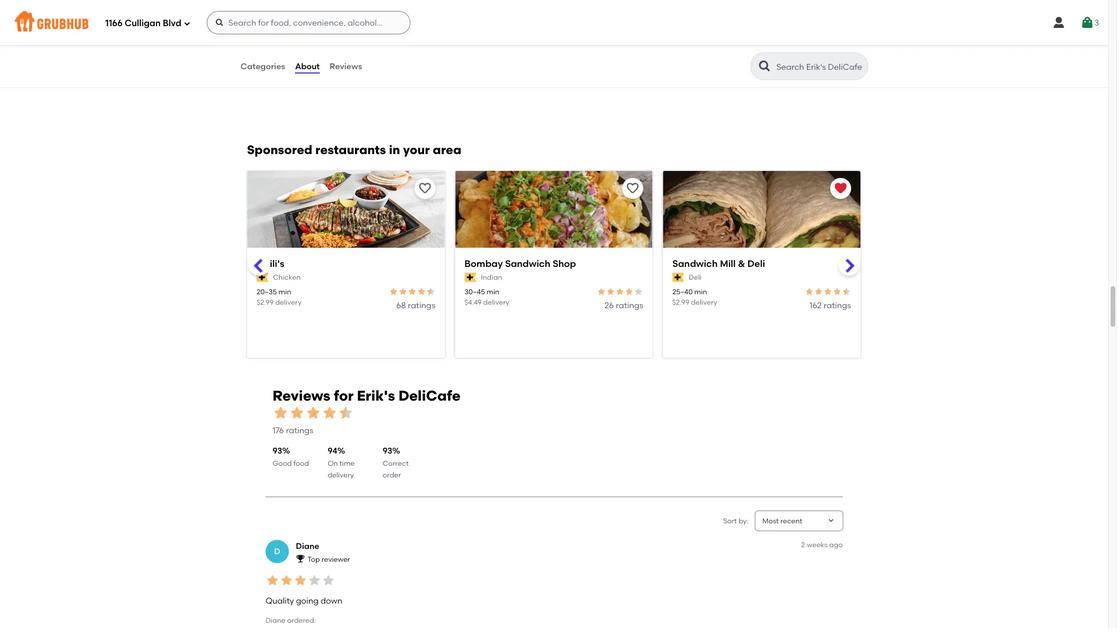 Task type: describe. For each thing, give the bounding box(es) containing it.
25–40
[[673, 288, 693, 297]]

26 ratings
[[605, 301, 644, 310]]

176 ratings
[[273, 426, 313, 435]]

min for sandwich mill & deli
[[695, 288, 707, 297]]

min for bombay sandwich shop
[[487, 288, 500, 297]]

save this restaurant button for chili's
[[415, 178, 436, 199]]

$2.99 for chili's
[[257, 298, 274, 307]]

subscription pass image for chili's
[[257, 273, 269, 282]]

&
[[738, 258, 745, 270]]

reviews for reviews for erik's delicafe
[[273, 387, 330, 404]]

by:
[[739, 517, 748, 525]]

blvd
[[163, 18, 181, 29]]

for
[[334, 387, 354, 404]]

most
[[762, 517, 779, 525]]

shop
[[553, 258, 576, 270]]

3
[[1094, 18, 1099, 28]]

save this restaurant image for bombay sandwich shop
[[626, 182, 640, 196]]

Search for food, convenience, alcohol... search field
[[207, 11, 411, 34]]

mill
[[720, 258, 736, 270]]

delivery for sandwich mill & deli
[[691, 298, 718, 307]]

recent
[[780, 517, 802, 525]]

main navigation navigation
[[0, 0, 1108, 45]]

0 vertical spatial delicafe
[[338, 32, 373, 42]]

30–45
[[465, 288, 485, 297]]

25–40 min $2.99 delivery
[[673, 288, 718, 307]]

area
[[433, 143, 461, 158]]

ratings for chili's
[[408, 301, 436, 310]]

delivery inside 94 on time delivery
[[328, 471, 354, 479]]

94 on time delivery
[[328, 446, 355, 479]]

sponsored restaurants in your area
[[247, 143, 461, 158]]

93 correct order
[[383, 446, 409, 479]]

svg image inside 3 button
[[1080, 16, 1094, 30]]

93 good food
[[273, 446, 309, 468]]

162
[[810, 301, 822, 310]]

Search Erik's DeliCafe search field
[[775, 61, 864, 72]]

good
[[273, 459, 292, 468]]

top reviewer
[[307, 555, 350, 564]]

1 horizontal spatial erik's
[[357, 387, 395, 404]]

caret down icon image
[[826, 517, 836, 526]]

ratings for sandwich mill & deli
[[824, 301, 851, 310]]

bombay sandwich shop link
[[465, 257, 644, 270]]

20–35
[[257, 288, 277, 297]]

reviews for reviews
[[330, 61, 362, 71]]

about button
[[294, 45, 320, 87]]

bombay
[[465, 258, 503, 270]]

reviewer
[[322, 555, 350, 564]]

about
[[295, 61, 320, 71]]

sort
[[723, 517, 737, 525]]

indian
[[481, 273, 502, 282]]

68 ratings
[[397, 301, 436, 310]]

1166 culligan blvd
[[105, 18, 181, 29]]

most recent
[[762, 517, 802, 525]]

about
[[291, 32, 315, 42]]

saved restaurant image
[[834, 182, 848, 196]]

order
[[383, 471, 401, 479]]

$2.99 for sandwich mill & deli
[[673, 298, 690, 307]]

down
[[321, 596, 342, 606]]

0 horizontal spatial svg image
[[184, 20, 191, 27]]

d
[[274, 547, 280, 557]]

sandwich mill & deli link
[[673, 257, 851, 270]]

chili's link
[[257, 257, 436, 270]]

diane ordered:
[[266, 616, 316, 625]]

save this restaurant button for bombay sandwich shop
[[623, 178, 644, 199]]

68
[[397, 301, 406, 310]]



Task type: vqa. For each thing, say whether or not it's contained in the screenshot.
"Error"
no



Task type: locate. For each thing, give the bounding box(es) containing it.
svg image
[[1052, 16, 1066, 30], [1080, 16, 1094, 30], [184, 20, 191, 27]]

1 vertical spatial deli
[[689, 273, 702, 282]]

food
[[293, 459, 309, 468]]

sandwich left shop
[[505, 258, 551, 270]]

chicken
[[273, 273, 301, 282]]

$2.99 inside 20–35 min $2.99 delivery
[[257, 298, 274, 307]]

delivery down the time
[[328, 471, 354, 479]]

min right 25–40
[[695, 288, 707, 297]]

Sort by: field
[[762, 516, 802, 526]]

93 for 93 good food
[[273, 446, 282, 456]]

3 button
[[1080, 12, 1099, 33]]

correct
[[383, 459, 409, 468]]

1 sandwich from the left
[[505, 258, 551, 270]]

min inside the 25–40 min $2.99 delivery
[[695, 288, 707, 297]]

deli right &
[[748, 258, 765, 270]]

162 ratings
[[810, 301, 851, 310]]

delivery for bombay sandwich shop
[[484, 298, 510, 307]]

1 save this restaurant image from the left
[[418, 182, 432, 196]]

1 horizontal spatial 93
[[383, 446, 392, 456]]

view
[[248, 32, 266, 42]]

94
[[328, 446, 337, 456]]

1 horizontal spatial $2.99
[[673, 298, 690, 307]]

0 vertical spatial reviews
[[330, 61, 362, 71]]

ago
[[829, 541, 843, 549]]

93 up good
[[273, 446, 282, 456]]

save this restaurant image for chili's
[[418, 182, 432, 196]]

ratings right 176 at the left of page
[[286, 426, 313, 435]]

2 horizontal spatial min
[[695, 288, 707, 297]]

sandwich up 25–40
[[673, 258, 718, 270]]

delivery inside 20–35 min $2.99 delivery
[[276, 298, 302, 307]]

reviews right about
[[330, 61, 362, 71]]

min down indian
[[487, 288, 500, 297]]

0 horizontal spatial save this restaurant image
[[418, 182, 432, 196]]

min inside 20–35 min $2.99 delivery
[[279, 288, 292, 297]]

diane for diane
[[296, 541, 319, 551]]

93
[[273, 446, 282, 456], [383, 446, 392, 456]]

ratings for bombay sandwich shop
[[616, 301, 644, 310]]

sandwich mill & deli
[[673, 258, 765, 270]]

0 vertical spatial diane
[[296, 541, 319, 551]]

reviews up 176 ratings
[[273, 387, 330, 404]]

0 horizontal spatial sandwich
[[505, 258, 551, 270]]

1 vertical spatial delicafe
[[398, 387, 461, 404]]

reviews button
[[329, 45, 363, 87]]

1 horizontal spatial sandwich
[[673, 258, 718, 270]]

view more about erik's delicafe
[[248, 32, 373, 42]]

erik's right the for
[[357, 387, 395, 404]]

weeks
[[807, 541, 828, 549]]

min
[[279, 288, 292, 297], [487, 288, 500, 297], [695, 288, 707, 297]]

sponsored
[[247, 143, 312, 158]]

2 93 from the left
[[383, 446, 392, 456]]

1 93 from the left
[[273, 446, 282, 456]]

chili's
[[257, 258, 285, 270]]

0 horizontal spatial delicafe
[[338, 32, 373, 42]]

diane
[[296, 541, 319, 551], [266, 616, 285, 625]]

2 save this restaurant image from the left
[[626, 182, 640, 196]]

reviews inside button
[[330, 61, 362, 71]]

subscription pass image up 20–35
[[257, 273, 269, 282]]

$4.49
[[465, 298, 482, 307]]

1 horizontal spatial delicafe
[[398, 387, 461, 404]]

1 horizontal spatial save this restaurant image
[[626, 182, 640, 196]]

save this restaurant button
[[415, 178, 436, 199], [623, 178, 644, 199]]

2
[[801, 541, 805, 549]]

delivery for chili's
[[276, 298, 302, 307]]

20–35 min $2.99 delivery
[[257, 288, 302, 307]]

1166
[[105, 18, 123, 29]]

delivery inside the 25–40 min $2.99 delivery
[[691, 298, 718, 307]]

going
[[296, 596, 319, 606]]

categories
[[241, 61, 285, 71]]

1 vertical spatial reviews
[[273, 387, 330, 404]]

2 sandwich from the left
[[673, 258, 718, 270]]

delivery down 25–40
[[691, 298, 718, 307]]

$2.99
[[257, 298, 274, 307], [673, 298, 690, 307]]

ratings right 68
[[408, 301, 436, 310]]

subscription pass image
[[465, 273, 476, 282]]

1 horizontal spatial subscription pass image
[[673, 273, 684, 282]]

0 horizontal spatial min
[[279, 288, 292, 297]]

1 subscription pass image from the left
[[257, 273, 269, 282]]

1 horizontal spatial svg image
[[1052, 16, 1066, 30]]

$2.99 down 20–35
[[257, 298, 274, 307]]

sort by:
[[723, 517, 748, 525]]

0 vertical spatial deli
[[748, 258, 765, 270]]

svg image
[[215, 18, 224, 27]]

$2.99 down 25–40
[[673, 298, 690, 307]]

erik's right about
[[317, 32, 336, 42]]

in
[[389, 143, 400, 158]]

delivery inside 30–45 min $4.49 delivery
[[484, 298, 510, 307]]

0 horizontal spatial diane
[[266, 616, 285, 625]]

2 horizontal spatial svg image
[[1080, 16, 1094, 30]]

more
[[268, 32, 289, 42]]

reviews
[[330, 61, 362, 71], [273, 387, 330, 404]]

3 min from the left
[[695, 288, 707, 297]]

1 vertical spatial erik's
[[357, 387, 395, 404]]

2 $2.99 from the left
[[673, 298, 690, 307]]

star icon image
[[389, 288, 398, 297], [398, 288, 408, 297], [408, 288, 417, 297], [417, 288, 426, 297], [426, 288, 436, 297], [426, 288, 436, 297], [597, 288, 606, 297], [606, 288, 616, 297], [616, 288, 625, 297], [625, 288, 634, 297], [634, 288, 644, 297], [805, 288, 814, 297], [814, 288, 824, 297], [824, 288, 833, 297], [833, 288, 842, 297], [842, 288, 851, 297], [842, 288, 851, 297], [273, 405, 289, 422], [289, 405, 305, 422], [305, 405, 321, 422], [321, 405, 338, 422], [338, 405, 354, 422], [338, 405, 354, 422], [266, 574, 280, 588], [280, 574, 294, 588], [294, 574, 307, 588], [307, 574, 321, 588], [321, 574, 335, 588]]

0 horizontal spatial 93
[[273, 446, 282, 456]]

min down chicken
[[279, 288, 292, 297]]

sandwich
[[505, 258, 551, 270], [673, 258, 718, 270]]

on
[[328, 459, 338, 468]]

ratings right 26
[[616, 301, 644, 310]]

delivery down 20–35
[[276, 298, 302, 307]]

diane up top
[[296, 541, 319, 551]]

0 horizontal spatial erik's
[[317, 32, 336, 42]]

restaurants
[[315, 143, 386, 158]]

deli
[[748, 258, 765, 270], [689, 273, 702, 282]]

trophy icon image
[[296, 555, 305, 564]]

subscription pass image up 25–40
[[673, 273, 684, 282]]

93 up correct
[[383, 446, 392, 456]]

delivery right $4.49
[[484, 298, 510, 307]]

1 vertical spatial diane
[[266, 616, 285, 625]]

176
[[273, 426, 284, 435]]

2 save this restaurant button from the left
[[623, 178, 644, 199]]

diane for diane ordered:
[[266, 616, 285, 625]]

time
[[339, 459, 355, 468]]

culligan
[[125, 18, 161, 29]]

delicafe
[[338, 32, 373, 42], [398, 387, 461, 404]]

quality  going  down
[[266, 596, 342, 606]]

0 vertical spatial erik's
[[317, 32, 336, 42]]

min inside 30–45 min $4.49 delivery
[[487, 288, 500, 297]]

quality
[[266, 596, 294, 606]]

min for chili's
[[279, 288, 292, 297]]

1 min from the left
[[279, 288, 292, 297]]

reviews for erik's delicafe
[[273, 387, 461, 404]]

1 horizontal spatial save this restaurant button
[[623, 178, 644, 199]]

categories button
[[240, 45, 286, 87]]

ordered:
[[287, 616, 316, 625]]

delivery
[[276, 298, 302, 307], [484, 298, 510, 307], [691, 298, 718, 307], [328, 471, 354, 479]]

0 horizontal spatial save this restaurant button
[[415, 178, 436, 199]]

bombay sandwich shop logo image
[[455, 171, 653, 269]]

search icon image
[[758, 59, 772, 73]]

93 inside 93 good food
[[273, 446, 282, 456]]

erik's
[[317, 32, 336, 42], [357, 387, 395, 404]]

0 horizontal spatial subscription pass image
[[257, 273, 269, 282]]

your
[[403, 143, 430, 158]]

2 min from the left
[[487, 288, 500, 297]]

subscription pass image for sandwich mill & deli
[[673, 273, 684, 282]]

$2.99 inside the 25–40 min $2.99 delivery
[[673, 298, 690, 307]]

2 weeks ago
[[801, 541, 843, 549]]

ratings
[[408, 301, 436, 310], [616, 301, 644, 310], [824, 301, 851, 310], [286, 426, 313, 435]]

sandwich mill & deli logo image
[[663, 171, 861, 269]]

deli up 25–40
[[689, 273, 702, 282]]

30–45 min $4.49 delivery
[[465, 288, 510, 307]]

subscription pass image
[[257, 273, 269, 282], [673, 273, 684, 282]]

chili's logo image
[[248, 171, 445, 269]]

93 inside 93 correct order
[[383, 446, 392, 456]]

0 horizontal spatial deli
[[689, 273, 702, 282]]

1 $2.99 from the left
[[257, 298, 274, 307]]

0 horizontal spatial $2.99
[[257, 298, 274, 307]]

93 for 93 correct order
[[383, 446, 392, 456]]

save this restaurant image
[[418, 182, 432, 196], [626, 182, 640, 196]]

top
[[307, 555, 320, 564]]

1 horizontal spatial deli
[[748, 258, 765, 270]]

diane down the quality at the left of the page
[[266, 616, 285, 625]]

1 save this restaurant button from the left
[[415, 178, 436, 199]]

bombay sandwich shop
[[465, 258, 576, 270]]

26
[[605, 301, 614, 310]]

ratings right 162
[[824, 301, 851, 310]]

1 horizontal spatial min
[[487, 288, 500, 297]]

1 horizontal spatial diane
[[296, 541, 319, 551]]

saved restaurant button
[[830, 178, 851, 199]]

2 subscription pass image from the left
[[673, 273, 684, 282]]



